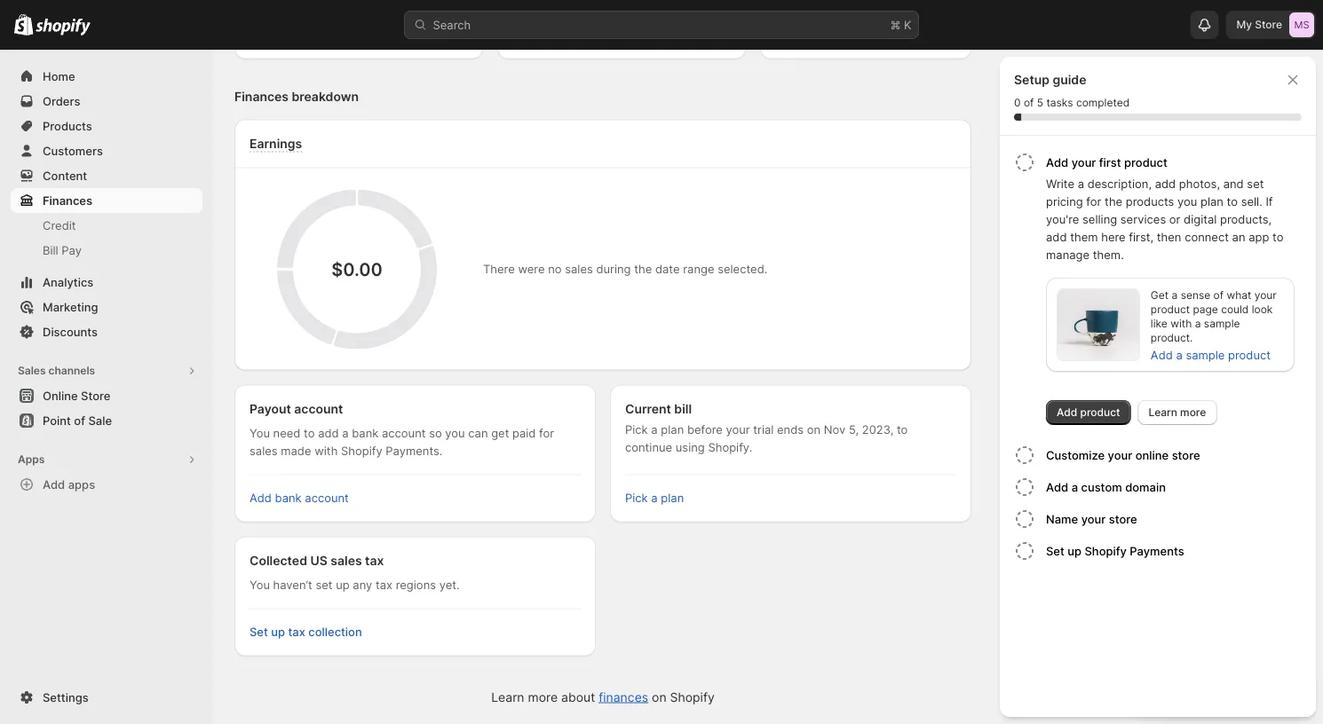 Task type: locate. For each thing, give the bounding box(es) containing it.
store inside "link"
[[81, 389, 110, 403]]

of inside "point of sale" link
[[74, 414, 85, 428]]

a down sold
[[886, 11, 892, 24]]

bank down made
[[275, 492, 302, 506]]

you need to add a bank account so you can get paid for sales made with shopify payments.
[[250, 427, 554, 459]]

if
[[1266, 195, 1273, 208]]

2 pick from the top
[[625, 492, 648, 506]]

bank left so
[[352, 427, 379, 441]]

0 vertical spatial plan
[[1201, 195, 1224, 208]]

current bill pick a plan before your trial ends on nov 5, 2023, to continue using shopify.
[[625, 402, 908, 455]]

5
[[1037, 96, 1044, 109]]

0 vertical spatial set
[[1247, 177, 1264, 191]]

write
[[1046, 177, 1075, 191]]

add down add your first product button
[[1155, 177, 1176, 191]]

the inside write a description, add photos, and set pricing for the products you plan to sell. if you're selling services or digital products, add them here first, then connect an app to manage them.
[[1105, 195, 1123, 208]]

on right finances link
[[652, 691, 667, 706]]

add for add apps
[[43, 478, 65, 492]]

2 vertical spatial shopify
[[670, 691, 715, 706]]

1 vertical spatial learn
[[491, 691, 524, 706]]

0 horizontal spatial learn
[[491, 691, 524, 706]]

products
[[807, 11, 856, 24], [1126, 195, 1174, 208]]

with right made
[[315, 445, 338, 459]]

0 horizontal spatial of
[[74, 414, 85, 428]]

services
[[1121, 212, 1166, 226]]

a down product.
[[1176, 348, 1183, 362]]

a right get
[[1172, 289, 1178, 302]]

add for add a custom domain
[[1046, 480, 1069, 494]]

range
[[683, 263, 715, 277]]

0 horizontal spatial products
[[807, 11, 856, 24]]

collection
[[308, 626, 362, 640]]

2 vertical spatial up
[[271, 626, 285, 640]]

0 horizontal spatial you
[[445, 427, 465, 441]]

you up item.
[[807, 0, 828, 7]]

to
[[1227, 195, 1238, 208], [1273, 230, 1284, 244], [897, 424, 908, 437], [304, 427, 315, 441]]

a inside you need to add a bank account so you can get paid for sales made with shopify payments.
[[342, 427, 349, 441]]

⌘
[[890, 18, 901, 32]]

mark set up shopify payments as done image
[[1014, 541, 1036, 562]]

my store
[[1237, 18, 1282, 31]]

plan inside current bill pick a plan before your trial ends on nov 5, 2023, to continue using shopify.
[[661, 424, 684, 437]]

1 vertical spatial bank
[[275, 492, 302, 506]]

0 vertical spatial you
[[807, 0, 828, 7]]

payments
[[1130, 544, 1185, 558]]

1 vertical spatial per
[[890, 28, 908, 42]]

the
[[1105, 195, 1123, 208], [634, 263, 652, 277]]

custom
[[1081, 480, 1122, 494]]

sold
[[873, 0, 896, 7]]

manage
[[1046, 248, 1090, 262]]

plan inside write a description, add photos, and set pricing for the products you plan to sell. if you're selling services or digital products, add them here first, then connect an app to manage them.
[[1201, 195, 1224, 208]]

1 vertical spatial store
[[1109, 512, 1137, 526]]

sales down need
[[250, 445, 278, 459]]

add
[[837, 28, 860, 42], [1046, 155, 1069, 169], [1151, 348, 1173, 362], [1057, 406, 1078, 419], [43, 478, 65, 492], [1046, 480, 1069, 494], [250, 492, 272, 506]]

with
[[859, 11, 882, 24], [1171, 318, 1192, 330], [315, 445, 338, 459]]

a up continue
[[651, 424, 658, 437]]

shopify image
[[14, 14, 33, 35], [36, 18, 91, 36]]

0 vertical spatial store
[[1255, 18, 1282, 31]]

my
[[1237, 18, 1252, 31]]

1 horizontal spatial the
[[1105, 195, 1123, 208]]

any up k
[[900, 0, 919, 7]]

your inside customize your online store button
[[1108, 449, 1133, 462]]

set inside write a description, add photos, and set pricing for the products you plan to sell. if you're selling services or digital products, add them here first, then connect an app to manage them.
[[1247, 177, 1264, 191]]

2 horizontal spatial shopify
[[1085, 544, 1127, 558]]

1 vertical spatial of
[[1214, 289, 1224, 302]]

sample down product.
[[1186, 348, 1225, 362]]

your inside the name your store button
[[1081, 512, 1106, 526]]

pricing
[[1046, 195, 1083, 208]]

add up name
[[1046, 480, 1069, 494]]

of for 5
[[1024, 96, 1034, 109]]

apps button
[[11, 448, 202, 472]]

0 vertical spatial set
[[1046, 544, 1065, 558]]

set down collected
[[250, 626, 268, 640]]

products
[[43, 119, 92, 133]]

add left apps at left bottom
[[43, 478, 65, 492]]

a left the custom
[[1072, 480, 1078, 494]]

shopify down name your store
[[1085, 544, 1127, 558]]

with down sold
[[859, 11, 882, 24]]

for right the paid
[[539, 427, 554, 441]]

0 horizontal spatial add
[[318, 427, 339, 441]]

up down collected us sales tax
[[336, 579, 350, 593]]

during
[[596, 263, 631, 277]]

more up customize your online store button
[[1180, 406, 1206, 419]]

1 horizontal spatial sales
[[331, 554, 362, 569]]

1 vertical spatial for
[[539, 427, 554, 441]]

add up collected
[[250, 492, 272, 506]]

discounts
[[43, 325, 98, 339]]

shopify right finances link
[[670, 691, 715, 706]]

0 vertical spatial you
[[1178, 195, 1197, 208]]

set up tax collection link
[[250, 626, 362, 640]]

a inside you haven't sold any products with a cost per item.
[[886, 11, 892, 24]]

1 vertical spatial the
[[634, 263, 652, 277]]

plan up the digital
[[1201, 195, 1224, 208]]

0 horizontal spatial sales
[[250, 445, 278, 459]]

store for online store
[[81, 389, 110, 403]]

your up look
[[1255, 289, 1277, 302]]

1 horizontal spatial any
[[900, 0, 919, 7]]

shopify
[[341, 445, 383, 459], [1085, 544, 1127, 558], [670, 691, 715, 706]]

shopify inside you need to add a bank account so you can get paid for sales made with shopify payments.
[[341, 445, 383, 459]]

0 vertical spatial finances
[[234, 89, 289, 104]]

plan down bill
[[661, 424, 684, 437]]

sales channels button
[[11, 359, 202, 384]]

them
[[1070, 230, 1098, 244]]

$0.00
[[331, 259, 383, 281]]

your up shopify.
[[726, 424, 750, 437]]

up for set up shopify payments
[[1068, 544, 1082, 558]]

sales inside you need to add a bank account so you can get paid for sales made with shopify payments.
[[250, 445, 278, 459]]

1 vertical spatial products
[[1126, 195, 1174, 208]]

0 vertical spatial learn
[[1149, 406, 1178, 419]]

2 vertical spatial you
[[250, 579, 270, 593]]

cost left ⌘
[[863, 28, 886, 42]]

0 horizontal spatial store
[[1109, 512, 1137, 526]]

trial
[[753, 424, 774, 437]]

1 vertical spatial with
[[1171, 318, 1192, 330]]

add down product.
[[1151, 348, 1173, 362]]

your left the online
[[1108, 449, 1133, 462]]

account up need
[[294, 402, 343, 417]]

store up add a custom domain button
[[1172, 449, 1200, 462]]

of inside get a sense of what your product page could look like with a sample product. add a sample product
[[1214, 289, 1224, 302]]

haven't down collected
[[273, 579, 312, 593]]

you down "photos,"
[[1178, 195, 1197, 208]]

set up shopify payments
[[1046, 544, 1185, 558]]

finances up earnings
[[234, 89, 289, 104]]

1 pick from the top
[[625, 424, 648, 437]]

of left sale
[[74, 414, 85, 428]]

products up item.
[[807, 11, 856, 24]]

add down you're
[[1046, 230, 1067, 244]]

bill
[[674, 402, 692, 417]]

0 horizontal spatial cost
[[863, 28, 886, 42]]

1 horizontal spatial set
[[1046, 544, 1065, 558]]

to right 2023,
[[897, 424, 908, 437]]

product down get
[[1151, 303, 1190, 316]]

there
[[483, 263, 515, 277]]

0 vertical spatial shopify
[[341, 445, 383, 459]]

sample
[[1204, 318, 1240, 330], [1186, 348, 1225, 362]]

set for set up tax collection
[[250, 626, 268, 640]]

pick up continue
[[625, 424, 648, 437]]

an
[[1232, 230, 1246, 244]]

discounts link
[[11, 320, 202, 345]]

tax left "regions"
[[376, 579, 393, 593]]

name
[[1046, 512, 1078, 526]]

products up services
[[1126, 195, 1174, 208]]

sample down could
[[1204, 318, 1240, 330]]

set down us
[[316, 579, 333, 593]]

of for sale
[[74, 414, 85, 428]]

learn left about
[[491, 691, 524, 706]]

0 horizontal spatial set
[[250, 626, 268, 640]]

set up shopify payments button
[[1046, 536, 1309, 568]]

set right mark set up shopify payments as done image
[[1046, 544, 1065, 558]]

store up sale
[[81, 389, 110, 403]]

1 vertical spatial you
[[445, 427, 465, 441]]

page
[[1193, 303, 1218, 316]]

up down name
[[1068, 544, 1082, 558]]

up inside set up shopify payments button
[[1068, 544, 1082, 558]]

1 horizontal spatial more
[[1180, 406, 1206, 419]]

more for learn more
[[1180, 406, 1206, 419]]

you inside write a description, add photos, and set pricing for the products you plan to sell. if you're selling services or digital products, add them here first, then connect an app to manage them.
[[1178, 195, 1197, 208]]

pick down continue
[[625, 492, 648, 506]]

0 vertical spatial add
[[1155, 177, 1176, 191]]

0 horizontal spatial store
[[81, 389, 110, 403]]

sales up you haven't set up any tax regions yet.
[[331, 554, 362, 569]]

0 horizontal spatial with
[[315, 445, 338, 459]]

finances down the content
[[43, 194, 92, 207]]

marketing link
[[11, 295, 202, 320]]

content
[[43, 169, 87, 183]]

add up write
[[1046, 155, 1069, 169]]

2 vertical spatial with
[[315, 445, 338, 459]]

0 vertical spatial of
[[1024, 96, 1034, 109]]

account up 'payments.'
[[382, 427, 426, 441]]

shopify left 'payments.'
[[341, 445, 383, 459]]

for up 'selling'
[[1087, 195, 1102, 208]]

1 vertical spatial plan
[[661, 424, 684, 437]]

1 vertical spatial more
[[528, 691, 558, 706]]

here
[[1101, 230, 1126, 244]]

0 vertical spatial on
[[807, 424, 821, 437]]

1 vertical spatial cost
[[863, 28, 886, 42]]

customers link
[[11, 139, 202, 163]]

1 horizontal spatial up
[[336, 579, 350, 593]]

sales
[[565, 263, 593, 277], [250, 445, 278, 459], [331, 554, 362, 569]]

0 vertical spatial up
[[1068, 544, 1082, 558]]

customize your online store button
[[1046, 440, 1309, 472]]

home link
[[11, 64, 202, 89]]

per inside you haven't sold any products with a cost per item.
[[922, 11, 940, 24]]

2 vertical spatial plan
[[661, 492, 684, 506]]

to up made
[[304, 427, 315, 441]]

1 vertical spatial set
[[316, 579, 333, 593]]

0 vertical spatial account
[[294, 402, 343, 417]]

set inside button
[[1046, 544, 1065, 558]]

there were no sales during the date range selected.
[[483, 263, 768, 277]]

1 vertical spatial sales
[[250, 445, 278, 459]]

bill pay
[[43, 243, 82, 257]]

for inside you need to add a bank account so you can get paid for sales made with shopify payments.
[[539, 427, 554, 441]]

0 vertical spatial haven't
[[831, 0, 870, 7]]

marketing
[[43, 300, 98, 314]]

bank
[[352, 427, 379, 441], [275, 492, 302, 506]]

1 horizontal spatial learn
[[1149, 406, 1178, 419]]

0 horizontal spatial more
[[528, 691, 558, 706]]

search
[[433, 18, 471, 32]]

1 horizontal spatial store
[[1172, 449, 1200, 462]]

0 vertical spatial with
[[859, 11, 882, 24]]

cost up item on the right top of page
[[895, 11, 919, 24]]

0 horizontal spatial haven't
[[273, 579, 312, 593]]

orders
[[43, 94, 80, 108]]

store right my
[[1255, 18, 1282, 31]]

1 horizontal spatial bank
[[352, 427, 379, 441]]

like
[[1151, 318, 1168, 330]]

add right item.
[[837, 28, 860, 42]]

1 horizontal spatial per
[[922, 11, 940, 24]]

0 vertical spatial more
[[1180, 406, 1206, 419]]

0 horizontal spatial on
[[652, 691, 667, 706]]

online
[[1136, 449, 1169, 462]]

more left about
[[528, 691, 558, 706]]

0 vertical spatial bank
[[352, 427, 379, 441]]

of
[[1024, 96, 1034, 109], [1214, 289, 1224, 302], [74, 414, 85, 428]]

on left nov
[[807, 424, 821, 437]]

0 vertical spatial any
[[900, 0, 919, 7]]

mark name your store as done image
[[1014, 509, 1036, 530]]

on inside current bill pick a plan before your trial ends on nov 5, 2023, to continue using shopify.
[[807, 424, 821, 437]]

0 horizontal spatial finances
[[43, 194, 92, 207]]

store
[[1172, 449, 1200, 462], [1109, 512, 1137, 526]]

more inside learn more link
[[1180, 406, 1206, 419]]

you down collected
[[250, 579, 270, 593]]

1 horizontal spatial of
[[1024, 96, 1034, 109]]

a right write
[[1078, 177, 1084, 191]]

connect
[[1185, 230, 1229, 244]]

of left "5"
[[1024, 96, 1034, 109]]

1 horizontal spatial haven't
[[831, 0, 870, 7]]

add product link
[[1046, 401, 1131, 425]]

up left collection
[[271, 626, 285, 640]]

you right so
[[445, 427, 465, 441]]

your inside add your first product button
[[1072, 155, 1096, 169]]

tax up you haven't set up any tax regions yet.
[[365, 554, 384, 569]]

guide
[[1053, 72, 1087, 87]]

0 horizontal spatial up
[[271, 626, 285, 640]]

any down collected us sales tax
[[353, 579, 372, 593]]

1 vertical spatial pick
[[625, 492, 648, 506]]

sale
[[88, 414, 112, 428]]

add cost per item
[[837, 28, 935, 42]]

learn for learn more about finances on shopify
[[491, 691, 524, 706]]

us
[[310, 554, 328, 569]]

product up "description,"
[[1124, 155, 1168, 169]]

1 horizontal spatial you
[[1178, 195, 1197, 208]]

setup guide
[[1014, 72, 1087, 87]]

0 vertical spatial store
[[1172, 449, 1200, 462]]

to inside current bill pick a plan before your trial ends on nov 5, 2023, to continue using shopify.
[[897, 424, 908, 437]]

set for set up shopify payments
[[1046, 544, 1065, 558]]

0 vertical spatial pick
[[625, 424, 648, 437]]

store up set up shopify payments
[[1109, 512, 1137, 526]]

up for set up tax collection
[[271, 626, 285, 640]]

1 vertical spatial any
[[353, 579, 372, 593]]

product up customize your online store
[[1080, 406, 1120, 419]]

a down the payout account
[[342, 427, 349, 441]]

plan down using
[[661, 492, 684, 506]]

2 horizontal spatial sales
[[565, 263, 593, 277]]

so
[[429, 427, 442, 441]]

learn inside 'add your first product' element
[[1149, 406, 1178, 419]]

0 horizontal spatial the
[[634, 263, 652, 277]]

your left first
[[1072, 155, 1096, 169]]

add up customize
[[1057, 406, 1078, 419]]

on
[[807, 424, 821, 437], [652, 691, 667, 706]]

with inside you need to add a bank account so you can get paid for sales made with shopify payments.
[[315, 445, 338, 459]]

you down payout
[[250, 427, 270, 441]]

your right name
[[1081, 512, 1106, 526]]

first
[[1099, 155, 1121, 169]]

online store
[[43, 389, 110, 403]]

1 horizontal spatial cost
[[895, 11, 919, 24]]

1 horizontal spatial set
[[1247, 177, 1264, 191]]

can
[[468, 427, 488, 441]]

0 vertical spatial for
[[1087, 195, 1102, 208]]

set up tax collection
[[250, 626, 362, 640]]

learn up the online
[[1149, 406, 1178, 419]]

a down continue
[[651, 492, 658, 506]]

of up page
[[1214, 289, 1224, 302]]

1 horizontal spatial on
[[807, 424, 821, 437]]

add inside you need to add a bank account so you can get paid for sales made with shopify payments.
[[318, 427, 339, 441]]

1 horizontal spatial store
[[1255, 18, 1282, 31]]

learn for learn more
[[1149, 406, 1178, 419]]

1 horizontal spatial products
[[1126, 195, 1174, 208]]

learn more link
[[1138, 401, 1217, 425]]

haven't inside you haven't sold any products with a cost per item.
[[831, 0, 870, 7]]

the left the date
[[634, 263, 652, 277]]

add down the payout account
[[318, 427, 339, 441]]

tasks
[[1047, 96, 1073, 109]]

1 horizontal spatial with
[[859, 11, 882, 24]]

continue
[[625, 441, 672, 455]]

item.
[[807, 28, 834, 42]]

0 vertical spatial cost
[[895, 11, 919, 24]]

your for add your first product
[[1072, 155, 1096, 169]]

products inside write a description, add photos, and set pricing for the products you plan to sell. if you're selling services or digital products, add them here first, then connect an app to manage them.
[[1126, 195, 1174, 208]]

add for add your first product
[[1046, 155, 1069, 169]]

you haven't sold any products with a cost per item.
[[807, 0, 940, 42]]

for
[[1087, 195, 1102, 208], [539, 427, 554, 441]]

sales right no
[[565, 263, 593, 277]]

a
[[886, 11, 892, 24], [1078, 177, 1084, 191], [1172, 289, 1178, 302], [1195, 318, 1201, 330], [1176, 348, 1183, 362], [651, 424, 658, 437], [342, 427, 349, 441], [1072, 480, 1078, 494], [651, 492, 658, 506]]

tax left collection
[[288, 626, 305, 640]]

account down made
[[305, 492, 349, 506]]

shopify.
[[708, 441, 752, 455]]

2 horizontal spatial of
[[1214, 289, 1224, 302]]

name your store button
[[1046, 504, 1309, 536]]

1 vertical spatial finances
[[43, 194, 92, 207]]

your for customize your online store
[[1108, 449, 1133, 462]]

0 vertical spatial products
[[807, 11, 856, 24]]

1 vertical spatial up
[[336, 579, 350, 593]]

you inside you haven't sold any products with a cost per item.
[[807, 0, 828, 7]]

online store link
[[11, 384, 202, 409]]

the down "description,"
[[1105, 195, 1123, 208]]

haven't left sold
[[831, 0, 870, 7]]

your inside get a sense of what your product page could look like with a sample product. add a sample product
[[1255, 289, 1277, 302]]

1 vertical spatial set
[[250, 626, 268, 640]]

set up sell.
[[1247, 177, 1264, 191]]

you inside you need to add a bank account so you can get paid for sales made with shopify payments.
[[250, 427, 270, 441]]

your for name your store
[[1081, 512, 1106, 526]]

0 vertical spatial the
[[1105, 195, 1123, 208]]

with up product.
[[1171, 318, 1192, 330]]



Task type: vqa. For each thing, say whether or not it's contained in the screenshot.
Search collections Text Box
no



Task type: describe. For each thing, give the bounding box(es) containing it.
collected us sales tax
[[250, 554, 384, 569]]

you haven't set up any tax regions yet.
[[250, 579, 460, 593]]

payout
[[250, 402, 291, 417]]

2 vertical spatial sales
[[331, 554, 362, 569]]

finances for finances breakdown
[[234, 89, 289, 104]]

5,
[[849, 424, 859, 437]]

finances for finances
[[43, 194, 92, 207]]

1 vertical spatial tax
[[376, 579, 393, 593]]

current
[[625, 402, 671, 417]]

more for learn more about finances on shopify
[[528, 691, 558, 706]]

customize
[[1046, 449, 1105, 462]]

add for add cost per item
[[837, 28, 860, 42]]

home
[[43, 69, 75, 83]]

digital
[[1184, 212, 1217, 226]]

mark add a custom domain as done image
[[1014, 477, 1036, 498]]

store inside the name your store button
[[1109, 512, 1137, 526]]

first,
[[1129, 230, 1154, 244]]

add your first product
[[1046, 155, 1168, 169]]

online store button
[[0, 384, 213, 409]]

what
[[1227, 289, 1252, 302]]

apps
[[18, 453, 45, 466]]

shopify inside button
[[1085, 544, 1127, 558]]

no
[[548, 263, 562, 277]]

analytics link
[[11, 270, 202, 295]]

using
[[676, 441, 705, 455]]

settings link
[[11, 686, 202, 711]]

selected.
[[718, 263, 768, 277]]

0
[[1014, 96, 1021, 109]]

a inside write a description, add photos, and set pricing for the products you plan to sell. if you're selling services or digital products, add them here first, then connect an app to manage them.
[[1078, 177, 1084, 191]]

add a sample product button
[[1140, 343, 1282, 368]]

2 vertical spatial tax
[[288, 626, 305, 640]]

online
[[43, 389, 78, 403]]

name your store
[[1046, 512, 1137, 526]]

with inside get a sense of what your product page could look like with a sample product. add a sample product
[[1171, 318, 1192, 330]]

a inside current bill pick a plan before your trial ends on nov 5, 2023, to continue using shopify.
[[651, 424, 658, 437]]

to right app
[[1273, 230, 1284, 244]]

2 vertical spatial account
[[305, 492, 349, 506]]

haven't for sold
[[831, 0, 870, 7]]

for inside write a description, add photos, and set pricing for the products you plan to sell. if you're selling services or digital products, add them here first, then connect an app to manage them.
[[1087, 195, 1102, 208]]

0 horizontal spatial bank
[[275, 492, 302, 506]]

finances breakdown
[[234, 89, 359, 104]]

add for plan
[[1155, 177, 1176, 191]]

my store image
[[1290, 12, 1314, 37]]

learn more about finances on shopify
[[491, 691, 715, 706]]

cost inside you haven't sold any products with a cost per item.
[[895, 11, 919, 24]]

you for collected us sales tax
[[250, 579, 270, 593]]

store for my store
[[1255, 18, 1282, 31]]

store inside customize your online store button
[[1172, 449, 1200, 462]]

add your first product element
[[1011, 175, 1309, 425]]

credit
[[43, 218, 76, 232]]

sell.
[[1241, 195, 1263, 208]]

0 vertical spatial tax
[[365, 554, 384, 569]]

1 vertical spatial add
[[1046, 230, 1067, 244]]

nov
[[824, 424, 846, 437]]

you for payout account
[[250, 427, 270, 441]]

with inside you haven't sold any products with a cost per item.
[[859, 11, 882, 24]]

yet.
[[439, 579, 460, 593]]

product inside button
[[1124, 155, 1168, 169]]

a inside button
[[1072, 480, 1078, 494]]

pick a plan
[[625, 492, 684, 506]]

0 horizontal spatial per
[[890, 28, 908, 42]]

0 horizontal spatial shopify image
[[14, 14, 33, 35]]

finances
[[599, 691, 648, 706]]

settings
[[43, 691, 89, 705]]

bank inside you need to add a bank account so you can get paid for sales made with shopify payments.
[[352, 427, 379, 441]]

0 of 5 tasks completed
[[1014, 96, 1130, 109]]

before
[[687, 424, 723, 437]]

products inside you haven't sold any products with a cost per item.
[[807, 11, 856, 24]]

pick inside current bill pick a plan before your trial ends on nov 5, 2023, to continue using shopify.
[[625, 424, 648, 437]]

learn more
[[1149, 406, 1206, 419]]

add a custom domain
[[1046, 480, 1166, 494]]

collected
[[250, 554, 307, 569]]

product down look
[[1228, 348, 1271, 362]]

0 vertical spatial sample
[[1204, 318, 1240, 330]]

a down page
[[1195, 318, 1201, 330]]

payments.
[[386, 445, 443, 459]]

account inside you need to add a bank account so you can get paid for sales made with shopify payments.
[[382, 427, 426, 441]]

1 vertical spatial sample
[[1186, 348, 1225, 362]]

your inside current bill pick a plan before your trial ends on nov 5, 2023, to continue using shopify.
[[726, 424, 750, 437]]

bill pay link
[[11, 238, 202, 263]]

description,
[[1088, 177, 1152, 191]]

add product
[[1057, 406, 1120, 419]]

point of sale link
[[11, 409, 202, 433]]

were
[[518, 263, 545, 277]]

then
[[1157, 230, 1182, 244]]

them.
[[1093, 248, 1124, 262]]

add for add product
[[1057, 406, 1078, 419]]

0 vertical spatial sales
[[565, 263, 593, 277]]

you inside you need to add a bank account so you can get paid for sales made with shopify payments.
[[445, 427, 465, 441]]

any inside you haven't sold any products with a cost per item.
[[900, 0, 919, 7]]

1 horizontal spatial shopify image
[[36, 18, 91, 36]]

could
[[1221, 303, 1249, 316]]

to inside you need to add a bank account so you can get paid for sales made with shopify payments.
[[304, 427, 315, 441]]

add your first product button
[[1046, 147, 1309, 175]]

add apps button
[[11, 472, 202, 497]]

mark customize your online store as done image
[[1014, 445, 1036, 466]]

to down and
[[1227, 195, 1238, 208]]

add for add bank account
[[250, 492, 272, 506]]

and
[[1224, 177, 1244, 191]]

add cost per item link
[[837, 28, 935, 42]]

date
[[655, 263, 680, 277]]

setup guide dialog
[[1000, 57, 1316, 718]]

1 horizontal spatial shopify
[[670, 691, 715, 706]]

pay
[[62, 243, 82, 257]]

add for for
[[318, 427, 339, 441]]

add bank account link
[[250, 492, 349, 506]]

orders link
[[11, 89, 202, 114]]

get
[[1151, 289, 1169, 302]]

sales
[[18, 365, 46, 377]]

payout account
[[250, 402, 343, 417]]

products link
[[11, 114, 202, 139]]

customers
[[43, 144, 103, 158]]

mark add your first product as done image
[[1014, 152, 1036, 173]]

earnings button
[[245, 134, 307, 154]]

haven't for set
[[273, 579, 312, 593]]

finances link
[[599, 691, 648, 706]]

point
[[43, 414, 71, 428]]

domain
[[1125, 480, 1166, 494]]

finances link
[[11, 188, 202, 213]]

add inside get a sense of what your product page could look like with a sample product. add a sample product
[[1151, 348, 1173, 362]]

add apps
[[43, 478, 95, 492]]

photos,
[[1179, 177, 1220, 191]]



